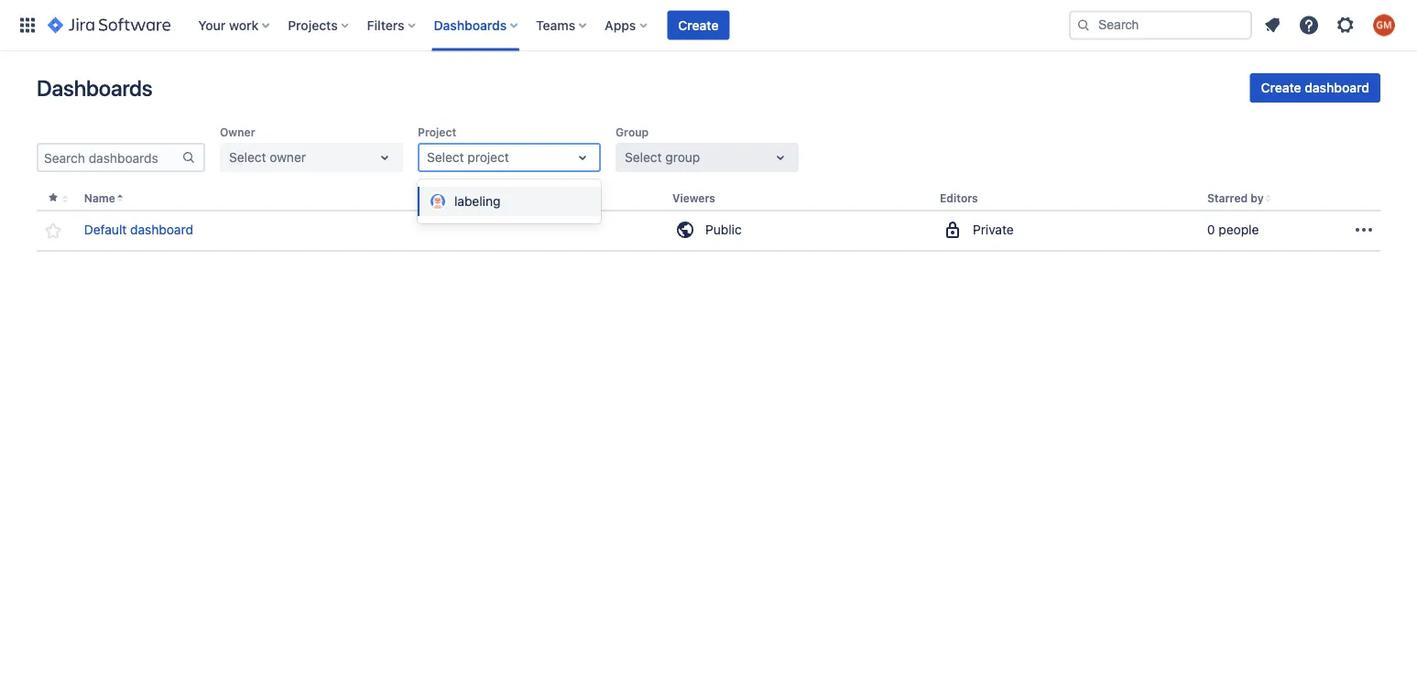 Task type: locate. For each thing, give the bounding box(es) containing it.
open image
[[374, 147, 396, 169], [770, 147, 792, 169]]

1 horizontal spatial owner
[[419, 192, 454, 205]]

dashboard
[[1305, 80, 1370, 95], [130, 222, 193, 238]]

dashboards
[[434, 17, 507, 33], [37, 75, 153, 101]]

starred by
[[1208, 192, 1264, 205]]

owner
[[270, 150, 306, 165]]

0 horizontal spatial dashboards
[[37, 75, 153, 101]]

create down notifications image
[[1262, 80, 1302, 95]]

select down group
[[625, 150, 662, 165]]

dashboard for create dashboard
[[1305, 80, 1370, 95]]

2 open image from the left
[[770, 147, 792, 169]]

1 vertical spatial dashboard
[[130, 222, 193, 238]]

owner up owner text field
[[220, 126, 255, 138]]

dashboards inside popup button
[[434, 17, 507, 33]]

group
[[616, 126, 649, 138]]

select project
[[427, 150, 509, 165]]

more image
[[1354, 219, 1376, 241]]

banner
[[0, 0, 1418, 51]]

0 horizontal spatial dashboard
[[130, 222, 193, 238]]

0 horizontal spatial create
[[679, 17, 719, 33]]

2 select from the left
[[427, 150, 464, 165]]

1 horizontal spatial select
[[427, 150, 464, 165]]

open image
[[572, 147, 594, 169]]

dashboards button
[[429, 11, 525, 40]]

default
[[84, 222, 127, 238]]

create dashboard
[[1262, 80, 1370, 95]]

1 open image from the left
[[374, 147, 396, 169]]

1 horizontal spatial create
[[1262, 80, 1302, 95]]

dashboards details element
[[37, 187, 1381, 252]]

apps
[[605, 17, 636, 33]]

1 select from the left
[[229, 150, 266, 165]]

owner down project text box
[[419, 192, 454, 205]]

dashboard inside button
[[1305, 80, 1370, 95]]

starred
[[1208, 192, 1248, 205]]

0 horizontal spatial select
[[229, 150, 266, 165]]

select left owner
[[229, 150, 266, 165]]

create dashboard button
[[1251, 73, 1381, 103]]

0 vertical spatial dashboard
[[1305, 80, 1370, 95]]

1 horizontal spatial dashboard
[[1305, 80, 1370, 95]]

select group
[[625, 150, 700, 165]]

1 horizontal spatial dashboards
[[434, 17, 507, 33]]

jira software image
[[48, 14, 171, 36], [48, 14, 171, 36]]

Group text field
[[625, 148, 629, 167]]

banner containing your work
[[0, 0, 1418, 51]]

1 vertical spatial create
[[1262, 80, 1302, 95]]

select for select owner
[[229, 150, 266, 165]]

create button
[[668, 11, 730, 40]]

3 select from the left
[[625, 150, 662, 165]]

search image
[[1077, 18, 1092, 33]]

create inside button
[[679, 17, 719, 33]]

open image for group
[[770, 147, 792, 169]]

owner
[[220, 126, 255, 138], [419, 192, 454, 205]]

0
[[1208, 222, 1216, 238]]

dashboard down settings image
[[1305, 80, 1370, 95]]

1 vertical spatial owner
[[419, 192, 454, 205]]

2 horizontal spatial select
[[625, 150, 662, 165]]

default dashboard
[[84, 222, 193, 238]]

your
[[198, 17, 226, 33]]

Owner text field
[[229, 148, 233, 167]]

0 vertical spatial dashboards
[[434, 17, 507, 33]]

0 horizontal spatial open image
[[374, 147, 396, 169]]

dashboards right filters dropdown button
[[434, 17, 507, 33]]

0 horizontal spatial owner
[[220, 126, 255, 138]]

Search field
[[1070, 11, 1253, 40]]

create right apps dropdown button
[[679, 17, 719, 33]]

default dashboard link
[[84, 221, 193, 239]]

create inside button
[[1262, 80, 1302, 95]]

your profile and settings image
[[1374, 14, 1396, 36]]

dashboards up the search dashboards text field
[[37, 75, 153, 101]]

projects button
[[283, 11, 356, 40]]

select
[[229, 150, 266, 165], [427, 150, 464, 165], [625, 150, 662, 165]]

dashboard right the default
[[130, 222, 193, 238]]

1 horizontal spatial open image
[[770, 147, 792, 169]]

appswitcher icon image
[[16, 14, 38, 36]]

viewers
[[673, 192, 716, 205]]

select down the project
[[427, 150, 464, 165]]

help image
[[1299, 14, 1321, 36]]

0 vertical spatial create
[[679, 17, 719, 33]]

create
[[679, 17, 719, 33], [1262, 80, 1302, 95]]



Task type: describe. For each thing, give the bounding box(es) containing it.
Search dashboards text field
[[38, 145, 181, 170]]

primary element
[[11, 0, 1070, 51]]

owner inside dashboards details element
[[419, 192, 454, 205]]

project
[[468, 150, 509, 165]]

0 vertical spatial owner
[[220, 126, 255, 138]]

0 people
[[1208, 222, 1260, 238]]

work
[[229, 17, 259, 33]]

filters
[[367, 17, 405, 33]]

select for select group
[[625, 150, 662, 165]]

teams
[[536, 17, 576, 33]]

notifications image
[[1262, 14, 1284, 36]]

public
[[706, 222, 742, 238]]

star default dashboard image
[[42, 220, 64, 242]]

private
[[973, 222, 1014, 238]]

select owner
[[229, 150, 306, 165]]

labeling
[[455, 194, 501, 209]]

project
[[418, 126, 457, 138]]

1 vertical spatial dashboards
[[37, 75, 153, 101]]

by
[[1251, 192, 1264, 205]]

dashboard for default dashboard
[[130, 222, 193, 238]]

owner button
[[419, 192, 454, 205]]

group
[[666, 150, 700, 165]]

name button
[[84, 192, 115, 205]]

select for select project
[[427, 150, 464, 165]]

your work button
[[193, 11, 277, 40]]

people
[[1219, 222, 1260, 238]]

open image for owner
[[374, 147, 396, 169]]

create for create dashboard
[[1262, 80, 1302, 95]]

create for create
[[679, 17, 719, 33]]

settings image
[[1335, 14, 1357, 36]]

starred by button
[[1208, 192, 1264, 205]]

editors
[[940, 192, 979, 205]]

filters button
[[362, 11, 423, 40]]

teams button
[[531, 11, 594, 40]]

your work
[[198, 17, 259, 33]]

Project text field
[[427, 148, 431, 167]]

name
[[84, 192, 115, 205]]

projects
[[288, 17, 338, 33]]

apps button
[[600, 11, 655, 40]]



Task type: vqa. For each thing, say whether or not it's contained in the screenshot.
Share
no



